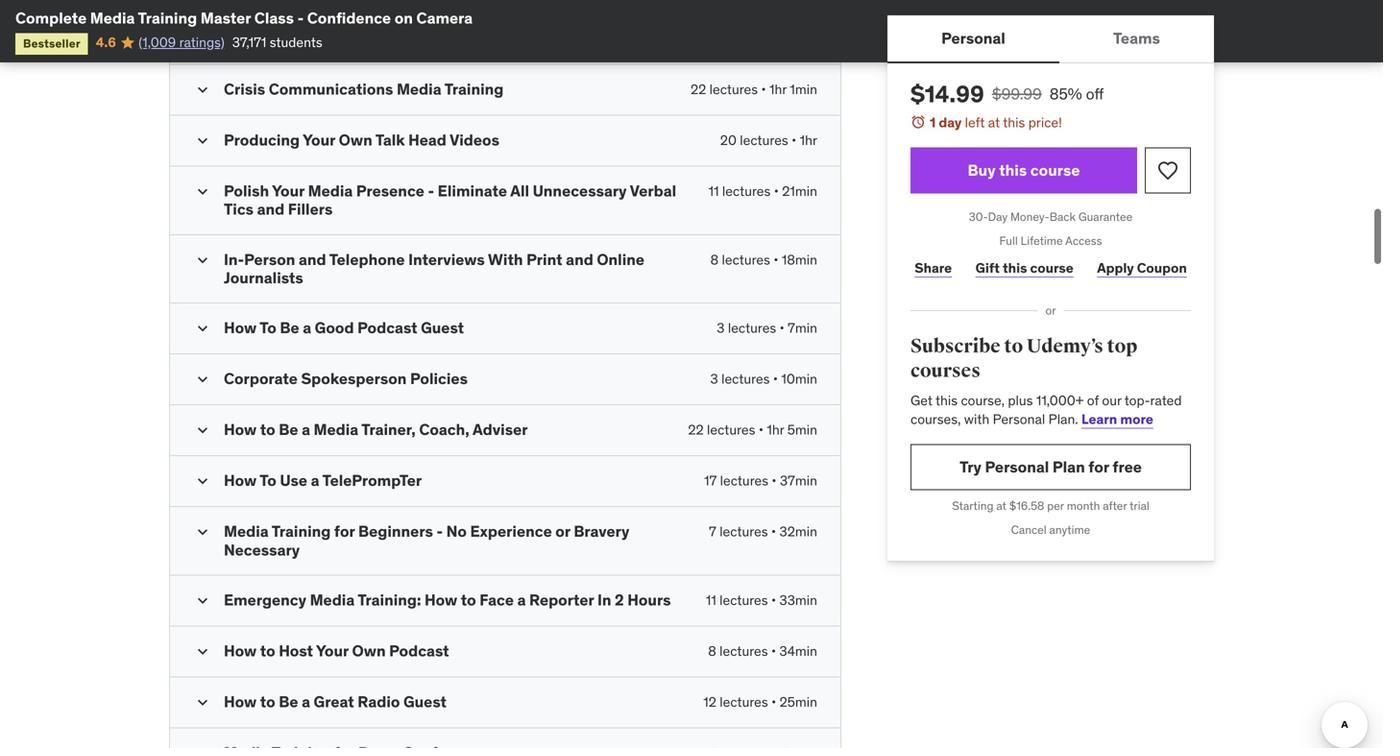Task type: vqa. For each thing, say whether or not it's contained in the screenshot.


Task type: describe. For each thing, give the bounding box(es) containing it.
producing
[[224, 130, 300, 150]]

in-person and telephone interviews with print and online journalists
[[224, 250, 645, 288]]

apply coupon
[[1098, 259, 1188, 277]]

• for media training for beginners - no experience or bravery necessary
[[772, 524, 777, 541]]

3 lectures • 10min
[[711, 371, 818, 388]]

price!
[[1029, 114, 1063, 131]]

- for beginners
[[437, 522, 443, 542]]

lectures for polish your media presence - eliminate all unnecessary verbal tics and fillers
[[723, 183, 771, 200]]

12 lectures • 25min
[[704, 694, 818, 711]]

5min
[[788, 422, 818, 439]]

12
[[704, 694, 717, 711]]

with
[[488, 250, 523, 269]]

media up 4.6
[[90, 8, 135, 28]]

beginners
[[358, 522, 433, 542]]

use
[[280, 471, 308, 491]]

to for own
[[260, 642, 275, 661]]

a for how to use a teleprompter
[[311, 471, 320, 491]]

talk
[[376, 130, 405, 150]]

this down $99.99
[[1004, 114, 1026, 131]]

money-
[[1011, 210, 1050, 225]]

at inside starting at $16.58 per month after trial cancel anytime
[[997, 499, 1007, 514]]

• for corporate spokesperson policies
[[774, 371, 779, 388]]

teams button
[[1060, 15, 1215, 62]]

how for how to be a media trainer, coach, adviser
[[224, 420, 257, 440]]

media inside media training for beginners - no experience or bravery necessary
[[224, 522, 269, 542]]

3 lectures • 7min
[[717, 320, 818, 337]]

a right face
[[518, 591, 526, 610]]

or inside media training for beginners - no experience or bravery necessary
[[556, 522, 571, 542]]

learn more
[[1082, 411, 1154, 428]]

and inside polish your media presence - eliminate all unnecessary verbal tics and fillers
[[257, 200, 285, 219]]

policies
[[410, 369, 468, 389]]

complete
[[15, 8, 87, 28]]

podcast for own
[[389, 642, 449, 661]]

to for media
[[260, 420, 275, 440]]

how to use a teleprompter
[[224, 471, 422, 491]]

33min
[[780, 592, 818, 609]]

producing your own talk head videos
[[224, 130, 500, 150]]

small image for producing your own talk head videos
[[193, 131, 212, 150]]

• for how to be a great radio guest
[[772, 694, 777, 711]]

be for good
[[280, 318, 300, 338]]

eliminate
[[438, 181, 507, 201]]

trial
[[1130, 499, 1150, 514]]

(1,009 ratings)
[[139, 34, 225, 51]]

lectures for crisis communications media training
[[710, 81, 758, 98]]

8 for how to host your own podcast
[[709, 643, 717, 660]]

$14.99
[[911, 80, 985, 109]]

communications
[[269, 79, 393, 99]]

media training for beginners - no experience or bravery necessary
[[224, 522, 630, 560]]

share
[[915, 259, 953, 277]]

1hr for crisis communications media training
[[770, 81, 787, 98]]

this for gift
[[1003, 259, 1028, 277]]

(1,009
[[139, 34, 176, 51]]

buy this course button
[[911, 148, 1138, 194]]

1 vertical spatial own
[[352, 642, 386, 661]]

guest for how to be a great radio guest
[[404, 693, 447, 712]]

how to be a good podcast guest
[[224, 318, 464, 338]]

22 for how to be a media trainer, coach, adviser
[[688, 422, 704, 439]]

reporter
[[530, 591, 594, 610]]

2 horizontal spatial and
[[566, 250, 594, 269]]

small image for how to be a media trainer, coach, adviser
[[193, 421, 212, 440]]

lectures for how to be a great radio guest
[[720, 694, 769, 711]]

bestseller
[[23, 36, 80, 51]]

your for polish
[[272, 181, 305, 201]]

11 for emergency media training: how to face a reporter in 2 hours
[[706, 592, 717, 609]]

to for courses
[[1005, 335, 1024, 358]]

get this course, plus 11,000+ of our top-rated courses, with personal plan.
[[911, 392, 1183, 428]]

small image for media training for beginners - no experience or bravery necessary
[[193, 523, 212, 542]]

necessary
[[224, 541, 300, 560]]

great
[[314, 693, 354, 712]]

rated
[[1151, 392, 1183, 409]]

alarm image
[[911, 114, 926, 130]]

media up how to host your own podcast
[[310, 591, 355, 610]]

try
[[960, 457, 982, 477]]

2
[[615, 591, 624, 610]]

$99.99
[[993, 84, 1043, 104]]

for inside try personal plan for free link
[[1089, 457, 1110, 477]]

trainer,
[[362, 420, 416, 440]]

a for how to be a media trainer, coach, adviser
[[302, 420, 310, 440]]

- for presence
[[428, 181, 435, 201]]

guarantee
[[1079, 210, 1133, 225]]

of
[[1088, 392, 1099, 409]]

to for be
[[260, 318, 277, 338]]

bravery
[[574, 522, 630, 542]]

in-
[[224, 250, 244, 269]]

10min
[[782, 371, 818, 388]]

to for use
[[260, 471, 277, 491]]

gift this course
[[976, 259, 1074, 277]]

training:
[[358, 591, 421, 610]]

media down corporate spokesperson policies
[[314, 420, 359, 440]]

subscribe to udemy's top courses
[[911, 335, 1138, 383]]

30-
[[970, 210, 989, 225]]

lectures for producing your own talk head videos
[[740, 132, 789, 149]]

20
[[721, 132, 737, 149]]

crisis communications media training
[[224, 79, 504, 99]]

$14.99 $99.99 85% off
[[911, 80, 1105, 109]]

37,171 students
[[232, 34, 323, 51]]

person
[[244, 250, 295, 269]]

how to be a great radio guest
[[224, 693, 447, 712]]

how for how to be a good podcast guest
[[224, 318, 257, 338]]

with
[[965, 411, 990, 428]]

be for media
[[279, 420, 298, 440]]

lectures for how to be a media trainer, coach, adviser
[[707, 422, 756, 439]]

no
[[447, 522, 467, 542]]

polish your media presence - eliminate all unnecessary verbal tics and fillers
[[224, 181, 677, 219]]

plan.
[[1049, 411, 1079, 428]]

11 lectures • 21min
[[709, 183, 818, 200]]

7min
[[788, 320, 818, 337]]

3 for how to be a good podcast guest
[[717, 320, 725, 337]]

22 for crisis communications media training
[[691, 81, 707, 98]]

all
[[511, 181, 530, 201]]

1
[[930, 114, 936, 131]]

21min
[[783, 183, 818, 200]]

32min
[[780, 524, 818, 541]]

0 vertical spatial own
[[339, 130, 373, 150]]

0 vertical spatial at
[[989, 114, 1001, 131]]

2 horizontal spatial training
[[445, 79, 504, 99]]

personal button
[[888, 15, 1060, 62]]

how right training:
[[425, 591, 458, 610]]

small image for emergency media training: how to face a reporter in 2 hours
[[193, 592, 212, 611]]

8 lectures • 18min
[[711, 251, 818, 268]]

learn
[[1082, 411, 1118, 428]]

cancel
[[1012, 523, 1047, 538]]

22 lectures • 1hr 1min
[[691, 81, 818, 98]]

2 vertical spatial personal
[[986, 457, 1050, 477]]

corporate
[[224, 369, 298, 389]]

after
[[1104, 499, 1128, 514]]

gift
[[976, 259, 1000, 277]]

lectures for corporate spokesperson policies
[[722, 371, 770, 388]]

verbal
[[630, 181, 677, 201]]

free
[[1113, 457, 1143, 477]]



Task type: locate. For each thing, give the bounding box(es) containing it.
0 horizontal spatial for
[[334, 522, 355, 542]]

0 vertical spatial for
[[1089, 457, 1110, 477]]

1 vertical spatial your
[[272, 181, 305, 201]]

- inside media training for beginners - no experience or bravery necessary
[[437, 522, 443, 542]]

small image for crisis communications media training
[[193, 80, 212, 99]]

to left udemy's
[[1005, 335, 1024, 358]]

personal up the $14.99 on the top of the page
[[942, 28, 1006, 48]]

0 vertical spatial 22
[[691, 81, 707, 98]]

how to be a media trainer, coach, adviser
[[224, 420, 528, 440]]

lectures for how to be a good podcast guest
[[728, 320, 777, 337]]

• left 7min
[[780, 320, 785, 337]]

buy
[[968, 160, 996, 180]]

to left face
[[461, 591, 476, 610]]

a for how to be a good podcast guest
[[303, 318, 311, 338]]

lectures for emergency media training: how to face a reporter in 2 hours
[[720, 592, 768, 609]]

this right gift
[[1003, 259, 1028, 277]]

your inside polish your media presence - eliminate all unnecessary verbal tics and fillers
[[272, 181, 305, 201]]

34min
[[780, 643, 818, 660]]

polish
[[224, 181, 269, 201]]

media inside polish your media presence - eliminate all unnecessary verbal tics and fillers
[[308, 181, 353, 201]]

lectures for how to use a teleprompter
[[720, 473, 769, 490]]

lectures for in-person and telephone interviews with print and online journalists
[[722, 251, 771, 268]]

1 vertical spatial or
[[556, 522, 571, 542]]

this right 'buy'
[[1000, 160, 1028, 180]]

for inside media training for beginners - no experience or bravery necessary
[[334, 522, 355, 542]]

0 vertical spatial course
[[1031, 160, 1081, 180]]

1 horizontal spatial for
[[1089, 457, 1110, 477]]

• left 21min
[[774, 183, 779, 200]]

lectures up 17
[[707, 422, 756, 439]]

lectures right 17
[[720, 473, 769, 490]]

or up udemy's
[[1046, 303, 1057, 318]]

personal down plus
[[993, 411, 1046, 428]]

1hr down 1min
[[800, 132, 818, 149]]

at left $16.58
[[997, 499, 1007, 514]]

be up the use
[[279, 420, 298, 440]]

2 vertical spatial be
[[279, 693, 298, 712]]

• for how to host your own podcast
[[772, 643, 777, 660]]

own left the talk
[[339, 130, 373, 150]]

0 horizontal spatial and
[[257, 200, 285, 219]]

be left good
[[280, 318, 300, 338]]

• for emergency media training: how to face a reporter in 2 hours
[[772, 592, 777, 609]]

0 horizontal spatial -
[[298, 8, 304, 28]]

or left bravery
[[556, 522, 571, 542]]

your down communications
[[303, 130, 336, 150]]

courses
[[911, 360, 981, 383]]

online
[[597, 250, 645, 269]]

3 small image from the top
[[193, 131, 212, 150]]

this up courses,
[[936, 392, 958, 409]]

• for how to use a teleprompter
[[772, 473, 777, 490]]

17
[[705, 473, 717, 490]]

try personal plan for free
[[960, 457, 1143, 477]]

top
[[1108, 335, 1138, 358]]

for left free
[[1089, 457, 1110, 477]]

to for great
[[260, 693, 275, 712]]

lectures up 8 lectures • 34min
[[720, 592, 768, 609]]

-
[[298, 8, 304, 28], [428, 181, 435, 201], [437, 522, 443, 542]]

how for how to use a teleprompter
[[224, 471, 257, 491]]

- inside polish your media presence - eliminate all unnecessary verbal tics and fillers
[[428, 181, 435, 201]]

1 vertical spatial 3
[[711, 371, 719, 388]]

ratings)
[[179, 34, 225, 51]]

1min
[[790, 81, 818, 98]]

0 vertical spatial guest
[[421, 318, 464, 338]]

1 horizontal spatial -
[[428, 181, 435, 201]]

adviser
[[473, 420, 528, 440]]

12 small image from the top
[[193, 643, 212, 662]]

18min
[[782, 251, 818, 268]]

this for buy
[[1000, 160, 1028, 180]]

in
[[598, 591, 612, 610]]

0 vertical spatial to
[[260, 318, 277, 338]]

guest
[[421, 318, 464, 338], [404, 693, 447, 712]]

2 to from the top
[[260, 471, 277, 491]]

1hr left 5min
[[767, 422, 785, 439]]

small image for in-person and telephone interviews with print and online journalists
[[193, 251, 212, 270]]

lectures right "20" at the top right of page
[[740, 132, 789, 149]]

1 vertical spatial to
[[260, 471, 277, 491]]

1 horizontal spatial training
[[272, 522, 331, 542]]

podcast for good
[[358, 318, 418, 338]]

a for how to be a great radio guest
[[302, 693, 310, 712]]

at right left
[[989, 114, 1001, 131]]

emergency
[[224, 591, 307, 610]]

30-day money-back guarantee full lifetime access
[[970, 210, 1133, 248]]

training up the videos
[[445, 79, 504, 99]]

1 vertical spatial 1hr
[[800, 132, 818, 149]]

media down producing your own talk head videos
[[308, 181, 353, 201]]

4 small image from the top
[[193, 182, 212, 201]]

course for gift this course
[[1031, 259, 1074, 277]]

guest up policies
[[421, 318, 464, 338]]

0 vertical spatial 1hr
[[770, 81, 787, 98]]

25min
[[780, 694, 818, 711]]

small image for how to be a good podcast guest
[[193, 319, 212, 339]]

• for producing your own talk head videos
[[792, 132, 797, 149]]

0 vertical spatial -
[[298, 8, 304, 28]]

2 vertical spatial your
[[316, 642, 349, 661]]

1hr for producing your own talk head videos
[[800, 132, 818, 149]]

this for get
[[936, 392, 958, 409]]

course
[[1031, 160, 1081, 180], [1031, 259, 1074, 277]]

1 vertical spatial for
[[334, 522, 355, 542]]

0 vertical spatial 3
[[717, 320, 725, 337]]

2 vertical spatial 1hr
[[767, 422, 785, 439]]

camera
[[417, 8, 473, 28]]

• left 5min
[[759, 422, 764, 439]]

• for how to be a good podcast guest
[[780, 320, 785, 337]]

• left 1min
[[762, 81, 767, 98]]

1hr for how to be a media trainer, coach, adviser
[[767, 422, 785, 439]]

training inside media training for beginners - no experience or bravery necessary
[[272, 522, 331, 542]]

1 to from the top
[[260, 318, 277, 338]]

1 course from the top
[[1031, 160, 1081, 180]]

anytime
[[1050, 523, 1091, 538]]

print
[[527, 250, 563, 269]]

1 horizontal spatial or
[[1046, 303, 1057, 318]]

on
[[395, 8, 413, 28]]

0 vertical spatial training
[[138, 8, 197, 28]]

1 vertical spatial guest
[[404, 693, 447, 712]]

• left the 32min
[[772, 524, 777, 541]]

0 vertical spatial personal
[[942, 28, 1006, 48]]

0 horizontal spatial training
[[138, 8, 197, 28]]

11
[[709, 183, 719, 200], [706, 592, 717, 609]]

how left the use
[[224, 471, 257, 491]]

•
[[762, 81, 767, 98], [792, 132, 797, 149], [774, 183, 779, 200], [774, 251, 779, 268], [780, 320, 785, 337], [774, 371, 779, 388], [759, 422, 764, 439], [772, 473, 777, 490], [772, 524, 777, 541], [772, 592, 777, 609], [772, 643, 777, 660], [772, 694, 777, 711]]

0 horizontal spatial or
[[556, 522, 571, 542]]

training up (1,009
[[138, 8, 197, 28]]

to left 'great' in the bottom left of the page
[[260, 693, 275, 712]]

how left host
[[224, 642, 257, 661]]

course for buy this course
[[1031, 160, 1081, 180]]

training down the use
[[272, 522, 331, 542]]

top-
[[1125, 392, 1151, 409]]

13 small image from the top
[[193, 694, 212, 713]]

1 vertical spatial be
[[279, 420, 298, 440]]

1hr left 1min
[[770, 81, 787, 98]]

course up back
[[1031, 160, 1081, 180]]

lectures left 21min
[[723, 183, 771, 200]]

1 vertical spatial -
[[428, 181, 435, 201]]

• for how to be a media trainer, coach, adviser
[[759, 422, 764, 439]]

for
[[1089, 457, 1110, 477], [334, 522, 355, 542]]

3 up 3 lectures • 10min
[[717, 320, 725, 337]]

1 vertical spatial training
[[445, 79, 504, 99]]

teams
[[1114, 28, 1161, 48]]

course down lifetime
[[1031, 259, 1074, 277]]

own up radio
[[352, 642, 386, 661]]

try personal plan for free link
[[911, 444, 1192, 491]]

how left 'great' in the bottom left of the page
[[224, 693, 257, 712]]

0 vertical spatial be
[[280, 318, 300, 338]]

your right host
[[316, 642, 349, 661]]

emergency media training: how to face a reporter in 2 hours
[[224, 591, 671, 610]]

• for crisis communications media training
[[762, 81, 767, 98]]

7
[[709, 524, 717, 541]]

be for great
[[279, 693, 298, 712]]

a left good
[[303, 318, 311, 338]]

1 vertical spatial course
[[1031, 259, 1074, 277]]

small image for how to be a great radio guest
[[193, 694, 212, 713]]

lectures up 12 lectures • 25min
[[720, 643, 768, 660]]

per
[[1048, 499, 1065, 514]]

interviews
[[409, 250, 485, 269]]

85%
[[1050, 84, 1083, 104]]

plan
[[1053, 457, 1086, 477]]

lectures up "20" at the top right of page
[[710, 81, 758, 98]]

guest right radio
[[404, 693, 447, 712]]

to left the use
[[260, 471, 277, 491]]

personal inside get this course, plus 11,000+ of our top-rated courses, with personal plan.
[[993, 411, 1046, 428]]

- right presence
[[428, 181, 435, 201]]

guest for how to be a good podcast guest
[[421, 318, 464, 338]]

3 for corporate spokesperson policies
[[711, 371, 719, 388]]

good
[[315, 318, 354, 338]]

2 vertical spatial training
[[272, 522, 331, 542]]

unnecessary
[[533, 181, 627, 201]]

starting at $16.58 per month after trial cancel anytime
[[953, 499, 1150, 538]]

9 small image from the top
[[193, 472, 212, 491]]

a right the use
[[311, 471, 320, 491]]

22
[[691, 81, 707, 98], [688, 422, 704, 439]]

lectures up 22 lectures • 1hr 5min
[[722, 371, 770, 388]]

1 vertical spatial at
[[997, 499, 1007, 514]]

2 horizontal spatial -
[[437, 522, 443, 542]]

small image for how to host your own podcast
[[193, 643, 212, 662]]

1 day left at this price!
[[930, 114, 1063, 131]]

11 right hours
[[706, 592, 717, 609]]

your for producing
[[303, 130, 336, 150]]

• left 10min
[[774, 371, 779, 388]]

your right polish
[[272, 181, 305, 201]]

10 small image from the top
[[193, 523, 212, 542]]

spokesperson
[[301, 369, 407, 389]]

small image
[[193, 744, 212, 749]]

2 course from the top
[[1031, 259, 1074, 277]]

1 horizontal spatial and
[[299, 250, 326, 269]]

how to host your own podcast
[[224, 642, 449, 661]]

11 small image from the top
[[193, 592, 212, 611]]

2 vertical spatial -
[[437, 522, 443, 542]]

11 for polish your media presence - eliminate all unnecessary verbal tics and fillers
[[709, 183, 719, 200]]

0 vertical spatial 11
[[709, 183, 719, 200]]

for left beginners
[[334, 522, 355, 542]]

tab list
[[888, 15, 1215, 63]]

0 vertical spatial 8
[[711, 251, 719, 268]]

this inside button
[[1000, 160, 1028, 180]]

udemy's
[[1027, 335, 1104, 358]]

• left 33min
[[772, 592, 777, 609]]

your
[[303, 130, 336, 150], [272, 181, 305, 201], [316, 642, 349, 661]]

to
[[260, 318, 277, 338], [260, 471, 277, 491]]

11,000+
[[1037, 392, 1085, 409]]

confidence
[[307, 8, 391, 28]]

fillers
[[288, 200, 333, 219]]

0 vertical spatial or
[[1046, 303, 1057, 318]]

7 lectures • 32min
[[709, 524, 818, 541]]

small image
[[193, 29, 212, 48], [193, 80, 212, 99], [193, 131, 212, 150], [193, 182, 212, 201], [193, 251, 212, 270], [193, 319, 212, 339], [193, 370, 212, 389], [193, 421, 212, 440], [193, 472, 212, 491], [193, 523, 212, 542], [193, 592, 212, 611], [193, 643, 212, 662], [193, 694, 212, 713]]

starting
[[953, 499, 994, 514]]

personal inside button
[[942, 28, 1006, 48]]

small image for corporate spokesperson policies
[[193, 370, 212, 389]]

8 for in-person and telephone interviews with print and online journalists
[[711, 251, 719, 268]]

lectures for how to host your own podcast
[[720, 643, 768, 660]]

be left 'great' in the bottom left of the page
[[279, 693, 298, 712]]

lectures left 18min
[[722, 251, 771, 268]]

tab list containing personal
[[888, 15, 1215, 63]]

5 small image from the top
[[193, 251, 212, 270]]

buy this course
[[968, 160, 1081, 180]]

teleprompter
[[323, 471, 422, 491]]

8 small image from the top
[[193, 421, 212, 440]]

• left '25min'
[[772, 694, 777, 711]]

17 lectures • 37min
[[705, 473, 818, 490]]

lectures for media training for beginners - no experience or bravery necessary
[[720, 524, 768, 541]]

to down journalists at the left top of page
[[260, 318, 277, 338]]

8 down 11 lectures • 21min
[[711, 251, 719, 268]]

small image for polish your media presence - eliminate all unnecessary verbal tics and fillers
[[193, 182, 212, 201]]

lectures right 7
[[720, 524, 768, 541]]

crisis
[[224, 79, 265, 99]]

1 vertical spatial 11
[[706, 592, 717, 609]]

media up 'emergency'
[[224, 522, 269, 542]]

• up 21min
[[792, 132, 797, 149]]

- up students
[[298, 8, 304, 28]]

1 vertical spatial podcast
[[389, 642, 449, 661]]

1 vertical spatial personal
[[993, 411, 1046, 428]]

0 vertical spatial podcast
[[358, 318, 418, 338]]

• left 37min
[[772, 473, 777, 490]]

presence
[[356, 181, 425, 201]]

6 small image from the top
[[193, 319, 212, 339]]

videos
[[450, 130, 500, 150]]

1 small image from the top
[[193, 29, 212, 48]]

to down corporate
[[260, 420, 275, 440]]

37min
[[780, 473, 818, 490]]

- left the no
[[437, 522, 443, 542]]

lectures left 7min
[[728, 320, 777, 337]]

• left 34min
[[772, 643, 777, 660]]

personal up $16.58
[[986, 457, 1050, 477]]

1 vertical spatial 8
[[709, 643, 717, 660]]

how for how to be a great radio guest
[[224, 693, 257, 712]]

how down corporate
[[224, 420, 257, 440]]

11 right verbal
[[709, 183, 719, 200]]

7 small image from the top
[[193, 370, 212, 389]]

2 small image from the top
[[193, 80, 212, 99]]

podcast right good
[[358, 318, 418, 338]]

• for polish your media presence - eliminate all unnecessary verbal tics and fillers
[[774, 183, 779, 200]]

coach,
[[419, 420, 470, 440]]

lectures right 12
[[720, 694, 769, 711]]

full
[[1000, 233, 1018, 248]]

master
[[201, 8, 251, 28]]

how up corporate
[[224, 318, 257, 338]]

to inside subscribe to udemy's top courses
[[1005, 335, 1024, 358]]

a
[[303, 318, 311, 338], [302, 420, 310, 440], [311, 471, 320, 491], [518, 591, 526, 610], [302, 693, 310, 712]]

3 up 22 lectures • 1hr 5min
[[711, 371, 719, 388]]

media up the head
[[397, 79, 442, 99]]

apply coupon button
[[1094, 249, 1192, 288]]

• left 18min
[[774, 251, 779, 268]]

our
[[1103, 392, 1122, 409]]

course inside button
[[1031, 160, 1081, 180]]

a up the use
[[302, 420, 310, 440]]

gift this course link
[[972, 249, 1078, 288]]

to left host
[[260, 642, 275, 661]]

and right 'tics'
[[257, 200, 285, 219]]

0 vertical spatial your
[[303, 130, 336, 150]]

8 up 12
[[709, 643, 717, 660]]

1 vertical spatial 22
[[688, 422, 704, 439]]

• for in-person and telephone interviews with print and online journalists
[[774, 251, 779, 268]]

wishlist image
[[1157, 159, 1180, 182]]

share button
[[911, 249, 957, 288]]

podcast down emergency media training: how to face a reporter in 2 hours
[[389, 642, 449, 661]]

course,
[[962, 392, 1005, 409]]

get
[[911, 392, 933, 409]]

and right person
[[299, 250, 326, 269]]

how for how to host your own podcast
[[224, 642, 257, 661]]

tics
[[224, 200, 254, 219]]

small image for how to use a teleprompter
[[193, 472, 212, 491]]

1hr
[[770, 81, 787, 98], [800, 132, 818, 149], [767, 422, 785, 439]]

a left 'great' in the bottom left of the page
[[302, 693, 310, 712]]

this inside get this course, plus 11,000+ of our top-rated courses, with personal plan.
[[936, 392, 958, 409]]

own
[[339, 130, 373, 150], [352, 642, 386, 661]]

22 lectures • 1hr 5min
[[688, 422, 818, 439]]

and right the print on the top left of page
[[566, 250, 594, 269]]



